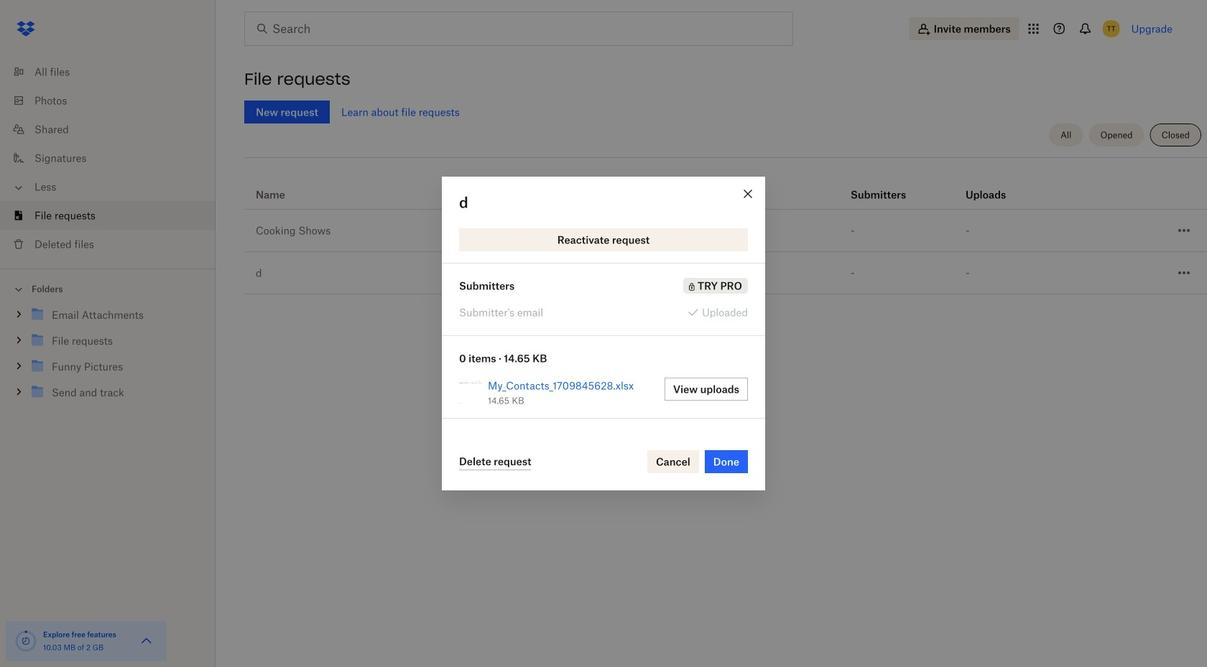 Task type: locate. For each thing, give the bounding box(es) containing it.
pro trial element inside row
[[729, 186, 752, 203]]

2 horizontal spatial column header
[[966, 169, 1023, 203]]

dialog
[[442, 177, 765, 491]]

list item
[[0, 201, 216, 230]]

3 column header from the left
[[966, 169, 1023, 203]]

2 column header from the left
[[851, 169, 908, 203]]

list
[[0, 49, 216, 269]]

cell
[[1069, 210, 1115, 221], [1115, 210, 1161, 221]]

column header
[[506, 169, 592, 203], [851, 169, 908, 203], [966, 169, 1023, 203]]

row
[[244, 163, 1207, 210], [244, 210, 1207, 252], [244, 252, 1207, 295]]

less image
[[11, 181, 26, 195]]

0 vertical spatial pro trial element
[[729, 186, 752, 203]]

group
[[0, 299, 216, 417]]

2 cell from the left
[[1115, 210, 1161, 221]]

0 horizontal spatial column header
[[506, 169, 592, 203]]

pro trial element
[[729, 186, 752, 203], [683, 278, 748, 294]]

1 horizontal spatial column header
[[851, 169, 908, 203]]

row group
[[244, 210, 1207, 295]]

1 cell from the left
[[1069, 210, 1115, 221]]

table
[[244, 163, 1207, 295]]



Task type: vqa. For each thing, say whether or not it's contained in the screenshot.
row
yes



Task type: describe. For each thing, give the bounding box(es) containing it.
1 vertical spatial pro trial element
[[683, 278, 748, 294]]

1 column header from the left
[[506, 169, 592, 203]]

2 row from the top
[[244, 210, 1207, 252]]

dropbox image
[[11, 14, 40, 43]]

1 row from the top
[[244, 163, 1207, 210]]

3 row from the top
[[244, 252, 1207, 295]]



